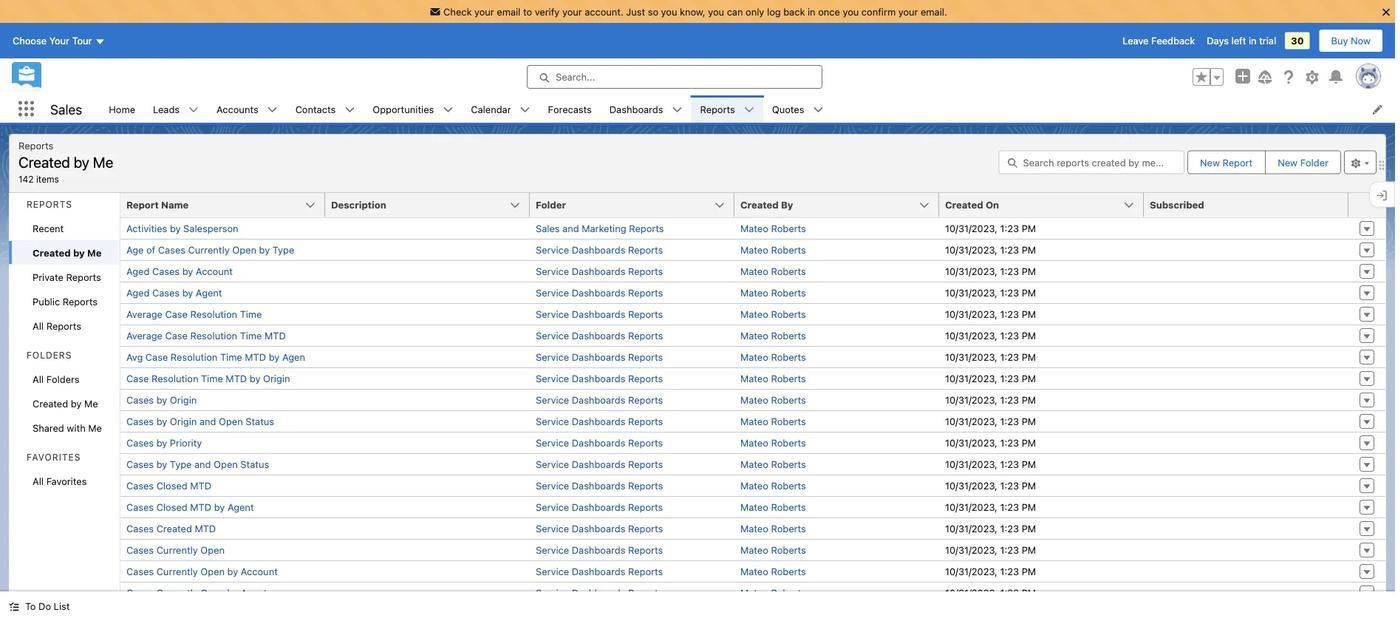 Task type: vqa. For each thing, say whether or not it's contained in the screenshot.
Showing
no



Task type: locate. For each thing, give the bounding box(es) containing it.
1 created by me link from the top
[[9, 240, 120, 265]]

13 mateo roberts link from the top
[[741, 480, 807, 491]]

7 1:23 from the top
[[1001, 352, 1020, 363]]

resolution up average case resolution time mtd link
[[190, 309, 237, 320]]

text default image
[[189, 105, 199, 115], [267, 105, 278, 115], [345, 105, 355, 115], [443, 105, 453, 115], [744, 105, 755, 115], [814, 105, 824, 115], [9, 602, 19, 612]]

report up activities
[[126, 199, 159, 210]]

mateo for avg case resolution time mtd by agen
[[741, 352, 769, 363]]

9 10/31/2023, 1:23 pm from the top
[[946, 394, 1037, 406]]

2 new from the left
[[1279, 157, 1298, 168]]

average down aged cases by agent link on the left
[[126, 309, 163, 320]]

time up avg case resolution time mtd by agen
[[240, 330, 262, 341]]

5 service dashboards reports from the top
[[536, 330, 663, 341]]

1 you from the left
[[661, 6, 678, 17]]

mateo roberts link for cases created mtd
[[741, 523, 807, 534]]

service for avg case resolution time mtd by agen
[[536, 352, 569, 363]]

cases by type and open status link
[[126, 459, 269, 470]]

all up shared
[[33, 373, 44, 384]]

you left can
[[709, 6, 725, 17]]

and left the marketing
[[563, 223, 579, 234]]

text default image inside the accounts list item
[[267, 105, 278, 115]]

account down age of cases currently open by type link at the top left
[[196, 266, 233, 277]]

12 pm from the top
[[1022, 459, 1037, 470]]

10 service from the top
[[536, 437, 569, 448]]

account
[[196, 266, 233, 277], [241, 566, 278, 577]]

0 horizontal spatial new
[[1201, 157, 1221, 168]]

10 mateo roberts link from the top
[[741, 416, 807, 427]]

13 service dashboards reports link from the top
[[536, 502, 663, 513]]

service dashboards reports link for cases by origin
[[536, 394, 663, 406]]

15 service dashboards reports link from the top
[[536, 545, 663, 556]]

1 vertical spatial aged
[[126, 287, 150, 298]]

service dashboards reports for cases closed mtd by agent
[[536, 502, 663, 513]]

1 vertical spatial origin
[[170, 394, 197, 406]]

agent up average case resolution time
[[196, 287, 222, 298]]

created by button
[[735, 193, 940, 217]]

0 horizontal spatial report
[[126, 199, 159, 210]]

accounts
[[217, 104, 259, 115]]

mtd down avg case resolution time mtd by agen
[[226, 373, 247, 384]]

1 vertical spatial favorites
[[46, 475, 87, 487]]

average case resolution time link
[[126, 309, 262, 320]]

text default image right contacts
[[345, 105, 355, 115]]

created by cell
[[735, 193, 949, 218]]

all for all reports
[[33, 320, 44, 331]]

reports
[[701, 104, 736, 115], [18, 140, 53, 151], [27, 199, 72, 210], [629, 223, 664, 234], [628, 244, 663, 255], [628, 266, 663, 277], [66, 271, 101, 282], [628, 287, 663, 298], [63, 296, 98, 307], [628, 309, 663, 320], [46, 320, 81, 331], [628, 330, 663, 341], [628, 352, 663, 363], [628, 373, 663, 384], [628, 394, 663, 406], [628, 416, 663, 427], [628, 437, 663, 448], [628, 459, 663, 470], [628, 480, 663, 491], [628, 502, 663, 513], [628, 523, 663, 534], [628, 545, 663, 556], [628, 566, 663, 577], [628, 587, 663, 599]]

text default image right leads
[[189, 105, 199, 115]]

142
[[18, 174, 34, 184]]

time up average case resolution time mtd
[[240, 309, 262, 320]]

all favorites link
[[9, 469, 120, 493]]

0 vertical spatial type
[[273, 244, 294, 255]]

case for average case resolution time mtd
[[165, 330, 188, 341]]

18 10/31/2023, 1:23 pm from the top
[[946, 587, 1037, 599]]

me down home
[[93, 153, 113, 170]]

created on cell
[[940, 193, 1153, 218]]

mateo
[[741, 223, 769, 234], [741, 244, 769, 255], [741, 266, 769, 277], [741, 287, 769, 298], [741, 309, 769, 320], [741, 330, 769, 341], [741, 352, 769, 363], [741, 373, 769, 384], [741, 394, 769, 406], [741, 416, 769, 427], [741, 437, 769, 448], [741, 459, 769, 470], [741, 480, 769, 491], [741, 502, 769, 513], [741, 523, 769, 534], [741, 545, 769, 556], [741, 566, 769, 577], [741, 587, 769, 599]]

created by me link
[[9, 240, 120, 265], [9, 391, 120, 416]]

new report
[[1201, 157, 1253, 168]]

recent link
[[9, 216, 120, 240]]

text default image for reports
[[744, 105, 755, 115]]

1 mateo roberts link from the top
[[741, 223, 807, 234]]

2 vertical spatial and
[[194, 459, 211, 470]]

16 mateo roberts link from the top
[[741, 545, 807, 556]]

cases down the cases by origin
[[126, 416, 154, 427]]

accounts list item
[[208, 95, 287, 123]]

mtd left agen
[[245, 352, 266, 363]]

average
[[126, 309, 163, 320], [126, 330, 163, 341]]

0 horizontal spatial text default image
[[520, 105, 531, 115]]

roberts for cases by origin
[[772, 394, 807, 406]]

origin down agen
[[263, 373, 290, 384]]

description
[[331, 199, 387, 210]]

13 service dashboards reports from the top
[[536, 502, 663, 513]]

3 service dashboards reports link from the top
[[536, 287, 663, 298]]

folder cell
[[530, 193, 744, 218]]

all folders link
[[9, 367, 120, 391]]

cases
[[158, 244, 186, 255], [152, 266, 180, 277], [152, 287, 180, 298], [126, 394, 154, 406], [126, 416, 154, 427], [126, 437, 154, 448], [126, 459, 154, 470], [126, 480, 154, 491], [126, 502, 154, 513], [126, 523, 154, 534], [126, 545, 154, 556], [126, 566, 154, 577], [126, 587, 154, 599]]

contacts list item
[[287, 95, 364, 123]]

8 10/31/2023, from the top
[[946, 373, 998, 384]]

1 horizontal spatial you
[[709, 6, 725, 17]]

16 service from the top
[[536, 566, 569, 577]]

1 vertical spatial created by me link
[[9, 391, 120, 416]]

7 service dashboards reports from the top
[[536, 373, 663, 384]]

case
[[165, 309, 188, 320], [165, 330, 188, 341], [146, 352, 168, 363], [126, 373, 149, 384]]

sales for sales and marketing reports
[[536, 223, 560, 234]]

1:23 for average case resolution time
[[1001, 309, 1020, 320]]

roberts for aged cases by account
[[772, 266, 807, 277]]

created by
[[741, 199, 794, 210]]

1 vertical spatial in
[[1250, 35, 1257, 46]]

new
[[1201, 157, 1221, 168], [1279, 157, 1298, 168]]

aged for aged cases by agent
[[126, 287, 150, 298]]

0 vertical spatial all
[[33, 320, 44, 331]]

10/31/2023, 1:23 pm for cases closed mtd by agent
[[946, 502, 1037, 513]]

mateo for cases by priority
[[741, 437, 769, 448]]

origin for cases by origin
[[170, 394, 197, 406]]

text default image inside the to do list button
[[9, 602, 19, 612]]

cases down 'cases closed mtd' link on the left bottom
[[126, 502, 154, 513]]

service dashboards reports link for cases closed mtd
[[536, 480, 663, 491]]

0 vertical spatial status
[[246, 416, 274, 427]]

1 vertical spatial agent
[[228, 502, 254, 513]]

opportunities list item
[[364, 95, 462, 123]]

origin for cases by origin and open status
[[170, 416, 197, 427]]

me up with
[[84, 398, 98, 409]]

4 10/31/2023, from the top
[[946, 287, 998, 298]]

5 mateo roberts link from the top
[[741, 309, 807, 320]]

cases up cases currently open
[[126, 523, 154, 534]]

your right verify
[[563, 6, 582, 17]]

your left email.
[[899, 6, 919, 17]]

mateo for cases by origin
[[741, 394, 769, 406]]

4 service from the top
[[536, 309, 569, 320]]

average up avg
[[126, 330, 163, 341]]

service dashboards reports for aged cases by account
[[536, 266, 663, 277]]

contacts link
[[287, 95, 345, 123]]

you right so
[[661, 6, 678, 17]]

10 mateo roberts from the top
[[741, 416, 807, 427]]

mateo roberts link for case resolution time mtd by origin
[[741, 373, 807, 384]]

1 horizontal spatial new
[[1279, 157, 1298, 168]]

cases left priority
[[126, 437, 154, 448]]

service dashboards reports for case resolution time mtd by origin
[[536, 373, 663, 384]]

created by me up private reports
[[33, 247, 102, 258]]

2 mateo roberts link from the top
[[741, 244, 807, 255]]

1 pm from the top
[[1022, 223, 1037, 234]]

cases down cases created mtd
[[126, 545, 154, 556]]

avg
[[126, 352, 143, 363]]

resolution down average case resolution time mtd link
[[171, 352, 218, 363]]

text default image inside dashboards list item
[[672, 105, 683, 115]]

service dashboards reports for cases created mtd
[[536, 523, 663, 534]]

mateo roberts for cases currently open
[[741, 545, 807, 556]]

mateo roberts for case resolution time mtd by origin
[[741, 373, 807, 384]]

13 service from the top
[[536, 502, 569, 513]]

16 pm from the top
[[1022, 545, 1037, 556]]

3 roberts from the top
[[772, 266, 807, 277]]

created by me for with
[[33, 398, 98, 409]]

resolution up avg case resolution time mtd by agen link
[[190, 330, 237, 341]]

10 roberts from the top
[[772, 416, 807, 427]]

currently down cases created mtd
[[157, 545, 198, 556]]

shared with me
[[33, 422, 102, 433]]

cases for cases by type and open status
[[126, 459, 154, 470]]

me up private reports
[[87, 247, 102, 258]]

4 roberts from the top
[[772, 287, 807, 298]]

service dashboards reports link for case resolution time mtd by origin
[[536, 373, 663, 384]]

12 mateo roberts from the top
[[741, 459, 807, 470]]

0 vertical spatial origin
[[263, 373, 290, 384]]

6 roberts from the top
[[772, 330, 807, 341]]

2 horizontal spatial your
[[899, 6, 919, 17]]

all favorites
[[33, 475, 87, 487]]

mateo for average case resolution time
[[741, 309, 769, 320]]

type down the report name cell
[[273, 244, 294, 255]]

17 service from the top
[[536, 587, 569, 599]]

list
[[100, 95, 1396, 123]]

0 vertical spatial closed
[[157, 480, 188, 491]]

11 1:23 from the top
[[1001, 437, 1020, 448]]

2 all from the top
[[33, 373, 44, 384]]

sales left the marketing
[[536, 223, 560, 234]]

agent
[[196, 287, 222, 298], [228, 502, 254, 513], [241, 587, 267, 599]]

0 vertical spatial sales
[[50, 101, 82, 117]]

report
[[1223, 157, 1253, 168], [126, 199, 159, 210]]

pm for cases closed mtd
[[1022, 480, 1037, 491]]

15 service dashboards reports from the top
[[536, 545, 663, 556]]

dashboards for cases by origin
[[572, 394, 626, 406]]

all down public
[[33, 320, 44, 331]]

15 10/31/2023, 1:23 pm from the top
[[946, 523, 1037, 534]]

and down priority
[[194, 459, 211, 470]]

1:23 for avg case resolution time mtd by agen
[[1001, 352, 1020, 363]]

1 horizontal spatial sales
[[536, 223, 560, 234]]

1 vertical spatial closed
[[157, 502, 188, 513]]

mateo roberts
[[741, 223, 807, 234], [741, 244, 807, 255], [741, 266, 807, 277], [741, 287, 807, 298], [741, 309, 807, 320], [741, 330, 807, 341], [741, 352, 807, 363], [741, 373, 807, 384], [741, 394, 807, 406], [741, 416, 807, 427], [741, 437, 807, 448], [741, 459, 807, 470], [741, 480, 807, 491], [741, 502, 807, 513], [741, 523, 807, 534], [741, 545, 807, 556], [741, 566, 807, 577], [741, 587, 807, 599]]

5 service from the top
[[536, 330, 569, 341]]

new up subscribed
[[1201, 157, 1221, 168]]

2 vertical spatial agent
[[241, 587, 267, 599]]

2 vertical spatial all
[[33, 475, 44, 487]]

pm
[[1022, 223, 1037, 234], [1022, 244, 1037, 255], [1022, 266, 1037, 277], [1022, 287, 1037, 298], [1022, 309, 1037, 320], [1022, 330, 1037, 341], [1022, 352, 1037, 363], [1022, 373, 1037, 384], [1022, 394, 1037, 406], [1022, 416, 1037, 427], [1022, 437, 1037, 448], [1022, 459, 1037, 470], [1022, 480, 1037, 491], [1022, 502, 1037, 513], [1022, 523, 1037, 534], [1022, 545, 1037, 556], [1022, 566, 1037, 577], [1022, 587, 1037, 599]]

10/31/2023, for aged cases by account
[[946, 266, 998, 277]]

created by me up "shared with me" link
[[33, 398, 98, 409]]

dashboards
[[610, 104, 664, 115], [572, 244, 626, 255], [572, 266, 626, 277], [572, 287, 626, 298], [572, 309, 626, 320], [572, 330, 626, 341], [572, 352, 626, 363], [572, 373, 626, 384], [572, 394, 626, 406], [572, 416, 626, 427], [572, 437, 626, 448], [572, 459, 626, 470], [572, 480, 626, 491], [572, 502, 626, 513], [572, 523, 626, 534], [572, 545, 626, 556], [572, 566, 626, 577], [572, 587, 626, 599]]

cases by origin link
[[126, 394, 197, 406]]

public reports link
[[9, 289, 120, 314]]

email
[[497, 6, 521, 17]]

16 service dashboards reports from the top
[[536, 566, 663, 577]]

0 horizontal spatial your
[[475, 6, 494, 17]]

status
[[246, 416, 274, 427], [241, 459, 269, 470]]

cases for cases currently open
[[126, 545, 154, 556]]

4 service dashboards reports from the top
[[536, 309, 663, 320]]

accounts link
[[208, 95, 267, 123]]

text default image down the search... 'button'
[[672, 105, 683, 115]]

created up shared
[[33, 398, 68, 409]]

1 horizontal spatial account
[[241, 566, 278, 577]]

6 10/31/2023, from the top
[[946, 330, 998, 341]]

me inside "shared with me" link
[[88, 422, 102, 433]]

service dashboards reports for cases closed mtd
[[536, 480, 663, 491]]

service for cases created mtd
[[536, 523, 569, 534]]

origin up priority
[[170, 416, 197, 427]]

by
[[74, 153, 89, 170], [170, 223, 181, 234], [259, 244, 270, 255], [73, 247, 85, 258], [182, 266, 193, 277], [182, 287, 193, 298], [269, 352, 280, 363], [250, 373, 261, 384], [157, 394, 167, 406], [71, 398, 82, 409], [157, 416, 167, 427], [157, 437, 167, 448], [157, 459, 167, 470], [214, 502, 225, 513], [227, 566, 238, 577], [227, 587, 238, 599]]

0 vertical spatial created by me link
[[9, 240, 120, 265]]

12 mateo from the top
[[741, 459, 769, 470]]

currently down cases currently open by account link
[[157, 587, 198, 599]]

1 vertical spatial report
[[126, 199, 159, 210]]

cases closed mtd link
[[126, 480, 212, 491]]

9 mateo roberts from the top
[[741, 394, 807, 406]]

1 horizontal spatial your
[[563, 6, 582, 17]]

10/31/2023, 1:23 pm for aged cases by agent
[[946, 287, 1037, 298]]

mateo roberts link for average case resolution time mtd
[[741, 330, 807, 341]]

dashboards for cases currently open by account
[[572, 566, 626, 577]]

cases down aged cases by account
[[152, 287, 180, 298]]

3 mateo from the top
[[741, 266, 769, 277]]

text default image right 'calendar'
[[520, 105, 531, 115]]

mateo roberts link for cases currently open by account
[[741, 566, 807, 577]]

1 horizontal spatial report
[[1223, 157, 1253, 168]]

10/31/2023, 1:23 pm for cases currently open
[[946, 545, 1037, 556]]

roberts for cases created mtd
[[772, 523, 807, 534]]

1 closed from the top
[[157, 480, 188, 491]]

1:23
[[1001, 223, 1020, 234], [1001, 244, 1020, 255], [1001, 266, 1020, 277], [1001, 287, 1020, 298], [1001, 309, 1020, 320], [1001, 330, 1020, 341], [1001, 352, 1020, 363], [1001, 373, 1020, 384], [1001, 394, 1020, 406], [1001, 416, 1020, 427], [1001, 437, 1020, 448], [1001, 459, 1020, 470], [1001, 480, 1020, 491], [1001, 502, 1020, 513], [1001, 523, 1020, 534], [1001, 545, 1020, 556], [1001, 566, 1020, 577], [1001, 587, 1020, 599]]

3 10/31/2023, 1:23 pm from the top
[[946, 266, 1037, 277]]

1 vertical spatial and
[[200, 416, 216, 427]]

1 horizontal spatial folder
[[1301, 157, 1329, 168]]

cases down avg
[[126, 394, 154, 406]]

mateo roberts for activities by salesperson
[[741, 223, 807, 234]]

6 mateo from the top
[[741, 330, 769, 341]]

dashboards inside list item
[[610, 104, 664, 115]]

1 service dashboards reports from the top
[[536, 244, 663, 255]]

roberts for cases closed mtd
[[772, 480, 807, 491]]

1 aged from the top
[[126, 266, 150, 277]]

1 vertical spatial folder
[[536, 199, 566, 210]]

0 vertical spatial account
[[196, 266, 233, 277]]

2 horizontal spatial you
[[843, 6, 859, 17]]

service dashboards reports link for average case resolution time mtd
[[536, 330, 663, 341]]

favorites down the 'shared with me'
[[46, 475, 87, 487]]

text default image inside leads list item
[[189, 105, 199, 115]]

12 service dashboards reports link from the top
[[536, 480, 663, 491]]

report up "subscribed" button on the top right of page
[[1223, 157, 1253, 168]]

grid
[[120, 193, 1386, 621]]

new up subscribed cell
[[1279, 157, 1298, 168]]

roberts for cases currently open by agent
[[772, 587, 807, 599]]

currently down salesperson
[[188, 244, 230, 255]]

contacts
[[296, 104, 336, 115]]

16 1:23 from the top
[[1001, 545, 1020, 556]]

all reports
[[33, 320, 81, 331]]

0 vertical spatial in
[[808, 6, 816, 17]]

aged cases by agent link
[[126, 287, 222, 298]]

1 1:23 from the top
[[1001, 223, 1020, 234]]

0 horizontal spatial you
[[661, 6, 678, 17]]

17 pm from the top
[[1022, 566, 1037, 577]]

2 vertical spatial origin
[[170, 416, 197, 427]]

8 service dashboards reports from the top
[[536, 394, 663, 406]]

4 mateo from the top
[[741, 287, 769, 298]]

just
[[627, 6, 646, 17]]

service dashboards reports link for cases currently open
[[536, 545, 663, 556]]

8 roberts from the top
[[772, 373, 807, 384]]

opportunities
[[373, 104, 434, 115]]

text default image inside calendar list item
[[520, 105, 531, 115]]

average case resolution time
[[126, 309, 262, 320]]

text default image right the accounts
[[267, 105, 278, 115]]

mateo roberts link
[[741, 223, 807, 234], [741, 244, 807, 255], [741, 266, 807, 277], [741, 287, 807, 298], [741, 309, 807, 320], [741, 330, 807, 341], [741, 352, 807, 363], [741, 373, 807, 384], [741, 394, 807, 406], [741, 416, 807, 427], [741, 437, 807, 448], [741, 459, 807, 470], [741, 480, 807, 491], [741, 502, 807, 513], [741, 523, 807, 534], [741, 545, 807, 556], [741, 566, 807, 577], [741, 587, 807, 599]]

0 horizontal spatial type
[[170, 459, 192, 470]]

folder
[[1301, 157, 1329, 168], [536, 199, 566, 210]]

do
[[39, 601, 51, 612]]

5 10/31/2023, 1:23 pm from the top
[[946, 309, 1037, 320]]

reports list item
[[692, 95, 764, 123]]

roberts for cases currently open by account
[[772, 566, 807, 577]]

7 10/31/2023, from the top
[[946, 352, 998, 363]]

service dashboards reports for aged cases by agent
[[536, 287, 663, 298]]

dashboards for cases created mtd
[[572, 523, 626, 534]]

pm for cases by origin and open status
[[1022, 416, 1037, 427]]

favorites up all favorites
[[27, 452, 81, 462]]

10/31/2023, 1:23 pm for cases by priority
[[946, 437, 1037, 448]]

5 mateo roberts from the top
[[741, 309, 807, 320]]

me
[[93, 153, 113, 170], [87, 247, 102, 258], [84, 398, 98, 409], [88, 422, 102, 433]]

14 roberts from the top
[[772, 502, 807, 513]]

0 vertical spatial aged
[[126, 266, 150, 277]]

1 horizontal spatial text default image
[[672, 105, 683, 115]]

new for new folder
[[1279, 157, 1298, 168]]

text default image inside quotes list item
[[814, 105, 824, 115]]

1 10/31/2023, from the top
[[946, 223, 998, 234]]

case down avg
[[126, 373, 149, 384]]

service for aged cases by agent
[[536, 287, 569, 298]]

8 pm from the top
[[1022, 373, 1037, 384]]

1 created by me from the top
[[33, 247, 102, 258]]

17 service dashboards reports from the top
[[536, 587, 663, 599]]

3 mateo roberts link from the top
[[741, 266, 807, 277]]

folders up "shared with me" link
[[46, 373, 80, 384]]

so
[[648, 6, 659, 17]]

and up priority
[[200, 416, 216, 427]]

5 mateo from the top
[[741, 309, 769, 320]]

closed up the cases closed mtd by agent
[[157, 480, 188, 491]]

in right back
[[808, 6, 816, 17]]

created by me link up the 'shared with me'
[[9, 391, 120, 416]]

your left 'email'
[[475, 6, 494, 17]]

open
[[232, 244, 257, 255], [219, 416, 243, 427], [214, 459, 238, 470], [201, 545, 225, 556], [201, 566, 225, 577], [201, 587, 225, 599]]

text default image left 'calendar'
[[443, 105, 453, 115]]

text default image left to
[[9, 602, 19, 612]]

status down cases by origin and open status link
[[241, 459, 269, 470]]

email.
[[921, 6, 948, 17]]

10/31/2023, 1:23 pm for cases by origin and open status
[[946, 416, 1037, 427]]

currently for cases currently open
[[157, 545, 198, 556]]

search... button
[[527, 65, 823, 89]]

15 pm from the top
[[1022, 523, 1037, 534]]

12 service from the top
[[536, 480, 569, 491]]

10/31/2023, 1:23 pm for cases by origin
[[946, 394, 1037, 406]]

8 mateo roberts link from the top
[[741, 373, 807, 384]]

13 1:23 from the top
[[1001, 480, 1020, 491]]

cases down cases currently open link
[[126, 587, 154, 599]]

pm for average case resolution time mtd
[[1022, 330, 1037, 341]]

all down shared
[[33, 475, 44, 487]]

you right once
[[843, 6, 859, 17]]

cases down cases currently open
[[126, 566, 154, 577]]

1 vertical spatial status
[[241, 459, 269, 470]]

10/31/2023, 1:23 pm for cases closed mtd
[[946, 480, 1037, 491]]

5 10/31/2023, from the top
[[946, 309, 998, 320]]

your
[[49, 35, 70, 46]]

case down aged cases by agent
[[165, 309, 188, 320]]

1:23 for age of cases currently open by type
[[1001, 244, 1020, 255]]

mateo for age of cases currently open by type
[[741, 244, 769, 255]]

service dashboards reports for cases by origin and open status
[[536, 416, 663, 427]]

text default image inside contacts list item
[[345, 105, 355, 115]]

0 vertical spatial average
[[126, 309, 163, 320]]

buy now
[[1332, 35, 1372, 46]]

11 mateo roberts from the top
[[741, 437, 807, 448]]

leads link
[[144, 95, 189, 123]]

text default image
[[520, 105, 531, 115], [672, 105, 683, 115]]

sales
[[50, 101, 82, 117], [536, 223, 560, 234]]

text default image inside reports list item
[[744, 105, 755, 115]]

18 pm from the top
[[1022, 587, 1037, 599]]

text default image inside opportunities list item
[[443, 105, 453, 115]]

cases currently open by account
[[126, 566, 278, 577]]

12 10/31/2023, 1:23 pm from the top
[[946, 459, 1037, 470]]

in
[[808, 6, 816, 17], [1250, 35, 1257, 46]]

4 mateo roberts link from the top
[[741, 287, 807, 298]]

10/31/2023, for cases by priority
[[946, 437, 998, 448]]

service for cases closed mtd
[[536, 480, 569, 491]]

10/31/2023,
[[946, 223, 998, 234], [946, 244, 998, 255], [946, 266, 998, 277], [946, 287, 998, 298], [946, 309, 998, 320], [946, 330, 998, 341], [946, 352, 998, 363], [946, 373, 998, 384], [946, 394, 998, 406], [946, 416, 998, 427], [946, 437, 998, 448], [946, 459, 998, 470], [946, 480, 998, 491], [946, 502, 998, 513], [946, 523, 998, 534], [946, 545, 998, 556], [946, 566, 998, 577], [946, 587, 998, 599]]

10 service dashboards reports link from the top
[[536, 437, 663, 448]]

service for cases closed mtd by agent
[[536, 502, 569, 513]]

4 service dashboards reports link from the top
[[536, 309, 663, 320]]

6 10/31/2023, 1:23 pm from the top
[[946, 330, 1037, 341]]

cases down 'cases by priority' at the bottom left
[[126, 480, 154, 491]]

14 pm from the top
[[1022, 502, 1037, 513]]

mtd
[[265, 330, 286, 341], [245, 352, 266, 363], [226, 373, 247, 384], [190, 480, 212, 491], [190, 502, 212, 513], [195, 523, 216, 534]]

folders up all folders
[[27, 350, 72, 360]]

0 vertical spatial report
[[1223, 157, 1253, 168]]

mtd down cases by type and open status
[[190, 480, 212, 491]]

case down average case resolution time link
[[165, 330, 188, 341]]

30
[[1292, 35, 1305, 46]]

1 vertical spatial sales
[[536, 223, 560, 234]]

to
[[25, 601, 36, 612]]

0 vertical spatial created by me
[[33, 247, 102, 258]]

1 vertical spatial created by me
[[33, 398, 98, 409]]

2 service from the top
[[536, 266, 569, 277]]

roberts for age of cases currently open by type
[[772, 244, 807, 255]]

mateo for aged cases by agent
[[741, 287, 769, 298]]

18 mateo roberts link from the top
[[741, 587, 807, 599]]

4 mateo roberts from the top
[[741, 287, 807, 298]]

7 10/31/2023, 1:23 pm from the top
[[946, 352, 1037, 363]]

12 service dashboards reports from the top
[[536, 480, 663, 491]]

text default image left quotes
[[744, 105, 755, 115]]

case resolution time mtd by origin
[[126, 373, 290, 384]]

mateo for cases closed mtd
[[741, 480, 769, 491]]

currently down cases currently open link
[[157, 566, 198, 577]]

16 10/31/2023, 1:23 pm from the top
[[946, 545, 1037, 556]]

avg case resolution time mtd by agen
[[126, 352, 305, 363]]

aged cases by account
[[126, 266, 233, 277]]

quotes link
[[764, 95, 814, 123]]

resolution
[[190, 309, 237, 320], [190, 330, 237, 341], [171, 352, 218, 363], [152, 373, 199, 384]]

10/31/2023, 1:23 pm for case resolution time mtd by origin
[[946, 373, 1037, 384]]

me for "shared with me" link
[[88, 422, 102, 433]]

8 mateo roberts from the top
[[741, 373, 807, 384]]

2 pm from the top
[[1022, 244, 1037, 255]]

closed up cases created mtd
[[157, 502, 188, 513]]

cases currently open by agent link
[[126, 587, 267, 599]]

trial
[[1260, 35, 1277, 46]]

folders
[[27, 350, 72, 360], [46, 373, 80, 384]]

time up case resolution time mtd by origin
[[220, 352, 242, 363]]

me inside reports created by me 142 items
[[93, 153, 113, 170]]

1 service from the top
[[536, 244, 569, 255]]

10/31/2023, for cases by origin and open status
[[946, 416, 998, 427]]

2 created by me from the top
[[33, 398, 98, 409]]

average case resolution time mtd
[[126, 330, 286, 341]]

dashboards for cases currently open by agent
[[572, 587, 626, 599]]

in right "left"
[[1250, 35, 1257, 46]]

type down priority
[[170, 459, 192, 470]]

mateo roberts for cases currently open by agent
[[741, 587, 807, 599]]

on
[[986, 199, 1000, 210]]

search...
[[556, 71, 596, 83]]

agent down cases by type and open status
[[228, 502, 254, 513]]

check your email to verify your account. just so you know, you can only log back in once you confirm your email.
[[444, 6, 948, 17]]

group
[[1193, 68, 1224, 86]]

mateo for aged cases by account
[[741, 266, 769, 277]]

1 vertical spatial all
[[33, 373, 44, 384]]

origin up cases by origin and open status link
[[170, 394, 197, 406]]

17 roberts from the top
[[772, 566, 807, 577]]

calendar list item
[[462, 95, 539, 123]]

8 mateo from the top
[[741, 373, 769, 384]]

pm for cases by priority
[[1022, 437, 1037, 448]]

text default image right quotes
[[814, 105, 824, 115]]

10/31/2023, for activities by salesperson
[[946, 223, 998, 234]]

cases for cases by priority
[[126, 437, 154, 448]]

dashboards for age of cases currently open by type
[[572, 244, 626, 255]]

0 horizontal spatial sales
[[50, 101, 82, 117]]

11 service dashboards reports link from the top
[[536, 459, 663, 470]]

14 10/31/2023, from the top
[[946, 502, 998, 513]]

17 mateo roberts link from the top
[[741, 566, 807, 577]]

list
[[54, 601, 70, 612]]

roberts
[[772, 223, 807, 234], [772, 244, 807, 255], [772, 266, 807, 277], [772, 287, 807, 298], [772, 309, 807, 320], [772, 330, 807, 341], [772, 352, 807, 363], [772, 373, 807, 384], [772, 394, 807, 406], [772, 416, 807, 427], [772, 437, 807, 448], [772, 459, 807, 470], [772, 480, 807, 491], [772, 502, 807, 513], [772, 523, 807, 534], [772, 545, 807, 556], [772, 566, 807, 577], [772, 587, 807, 599]]

created by me link up private reports
[[9, 240, 120, 265]]

service dashboards reports link
[[536, 244, 663, 255], [536, 266, 663, 277], [536, 287, 663, 298], [536, 309, 663, 320], [536, 330, 663, 341], [536, 352, 663, 363], [536, 373, 663, 384], [536, 394, 663, 406], [536, 416, 663, 427], [536, 437, 663, 448], [536, 459, 663, 470], [536, 480, 663, 491], [536, 502, 663, 513], [536, 523, 663, 534], [536, 545, 663, 556], [536, 566, 663, 577], [536, 587, 663, 599]]

account up the cases currently open by agent
[[241, 566, 278, 577]]

open down cases currently open by account link
[[201, 587, 225, 599]]

16 mateo roberts from the top
[[741, 545, 807, 556]]

1 vertical spatial average
[[126, 330, 163, 341]]

reports inside reports created by me 142 items
[[18, 140, 53, 151]]

subscribed
[[1150, 199, 1205, 210]]

me right with
[[88, 422, 102, 433]]

cell
[[325, 218, 530, 239], [1145, 218, 1349, 239], [325, 239, 530, 260], [1145, 239, 1349, 260], [325, 260, 530, 282], [1145, 260, 1349, 282], [325, 282, 530, 303], [1145, 282, 1349, 303], [325, 303, 530, 325], [1145, 303, 1349, 325], [325, 325, 530, 346], [1145, 325, 1349, 346], [325, 346, 530, 367], [1145, 346, 1349, 367], [325, 367, 530, 389], [1145, 367, 1349, 389], [325, 389, 530, 410], [1145, 389, 1349, 410], [325, 410, 530, 432], [1145, 410, 1349, 432], [325, 432, 530, 453], [1145, 432, 1349, 453], [325, 453, 530, 475], [1145, 453, 1349, 475], [325, 475, 530, 496], [1145, 475, 1349, 496], [325, 496, 530, 518], [1145, 496, 1349, 518], [325, 518, 530, 539], [1145, 518, 1349, 539], [325, 539, 530, 560], [1145, 539, 1349, 560], [325, 560, 530, 582], [1145, 560, 1349, 582], [325, 582, 530, 603], [1145, 582, 1349, 603]]

account.
[[585, 6, 624, 17]]

18 roberts from the top
[[772, 587, 807, 599]]

case right avg
[[146, 352, 168, 363]]

leave
[[1123, 35, 1149, 46]]

folder inside cell
[[536, 199, 566, 210]]

1:23 for cases created mtd
[[1001, 523, 1020, 534]]

agent down cases currently open by account link
[[241, 587, 267, 599]]

pm for case resolution time mtd by origin
[[1022, 373, 1037, 384]]

text default image for opportunities
[[443, 105, 453, 115]]

subscribed cell
[[1145, 193, 1358, 218]]

0 horizontal spatial folder
[[536, 199, 566, 210]]

0 horizontal spatial account
[[196, 266, 233, 277]]

mateo for case resolution time mtd by origin
[[741, 373, 769, 384]]

1:23 for cases by origin and open status
[[1001, 416, 1020, 427]]

7 service from the top
[[536, 373, 569, 384]]

actions cell
[[1349, 193, 1386, 218]]

14 mateo roberts link from the top
[[741, 502, 807, 513]]



Task type: describe. For each thing, give the bounding box(es) containing it.
2 your from the left
[[563, 6, 582, 17]]

new report button
[[1189, 151, 1265, 173]]

roberts for cases by type and open status
[[772, 459, 807, 470]]

roberts for cases closed mtd by agent
[[772, 502, 807, 513]]

mateo for cases by type and open status
[[741, 459, 769, 470]]

3 your from the left
[[899, 6, 919, 17]]

1:23 for cases closed mtd by agent
[[1001, 502, 1020, 513]]

service dashboards reports for avg case resolution time mtd by agen
[[536, 352, 663, 363]]

age of cases currently open by type
[[126, 244, 294, 255]]

mateo roberts link for aged cases by agent
[[741, 287, 807, 298]]

sales and marketing reports
[[536, 223, 664, 234]]

1:23 for aged cases by agent
[[1001, 287, 1020, 298]]

aged cases by account link
[[126, 266, 233, 277]]

created on
[[946, 199, 1000, 210]]

sales and marketing reports link
[[536, 223, 664, 234]]

cases currently open link
[[126, 545, 225, 556]]

age of cases currently open by type link
[[126, 244, 294, 255]]

0 vertical spatial folders
[[27, 350, 72, 360]]

service dashboards reports link for cases by origin and open status
[[536, 416, 663, 427]]

mateo roberts for cases by origin
[[741, 394, 807, 406]]

dashboards for cases by type and open status
[[572, 459, 626, 470]]

resolution up the cases by origin
[[152, 373, 199, 384]]

shared with me link
[[9, 416, 120, 440]]

Search reports created by me... text field
[[999, 150, 1185, 174]]

mateo roberts link for cases by origin and open status
[[741, 416, 807, 427]]

3 you from the left
[[843, 6, 859, 17]]

0 horizontal spatial in
[[808, 6, 816, 17]]

reports inside list item
[[701, 104, 736, 115]]

mateo roberts for cases closed mtd by agent
[[741, 502, 807, 513]]

status for cases by origin and open status
[[246, 416, 274, 427]]

private reports link
[[9, 265, 120, 289]]

service dashboards reports for cases by type and open status
[[536, 459, 663, 470]]

once
[[819, 6, 841, 17]]

cases right of
[[158, 244, 186, 255]]

tour
[[72, 35, 92, 46]]

age
[[126, 244, 144, 255]]

open down case resolution time mtd by origin
[[219, 416, 243, 427]]

text default image for contacts
[[345, 105, 355, 115]]

pm for cases by type and open status
[[1022, 459, 1037, 470]]

created by me link for private
[[9, 240, 120, 265]]

closed for cases closed mtd
[[157, 480, 188, 491]]

cases for cases currently open by account
[[126, 566, 154, 577]]

shared
[[33, 422, 64, 433]]

with
[[67, 422, 86, 433]]

dashboards for cases by priority
[[572, 437, 626, 448]]

items
[[36, 174, 59, 184]]

cases by priority link
[[126, 437, 202, 448]]

dashboards list item
[[601, 95, 692, 123]]

10/31/2023, 1:23 pm for avg case resolution time mtd by agen
[[946, 352, 1037, 363]]

dashboards for cases closed mtd
[[572, 480, 626, 491]]

calendar
[[471, 104, 511, 115]]

created left on
[[946, 199, 984, 210]]

status for cases by type and open status
[[241, 459, 269, 470]]

average for average case resolution time
[[126, 309, 163, 320]]

time for average case resolution time mtd
[[240, 330, 262, 341]]

10/31/2023, for cases closed mtd by agent
[[946, 502, 998, 513]]

created down the recent
[[33, 247, 71, 258]]

mateo for cases created mtd
[[741, 523, 769, 534]]

confirm
[[862, 6, 896, 17]]

agent for mtd
[[228, 502, 254, 513]]

recent
[[33, 223, 64, 234]]

mateo roberts link for cases closed mtd by agent
[[741, 502, 807, 513]]

10/31/2023, 1:23 pm for activities by salesperson
[[946, 223, 1037, 234]]

home link
[[100, 95, 144, 123]]

case for avg case resolution time mtd by agen
[[146, 352, 168, 363]]

know,
[[680, 6, 706, 17]]

1 horizontal spatial in
[[1250, 35, 1257, 46]]

now
[[1352, 35, 1372, 46]]

dashboards for average case resolution time
[[572, 309, 626, 320]]

mateo for average case resolution time mtd
[[741, 330, 769, 341]]

1 vertical spatial type
[[170, 459, 192, 470]]

service dashboards reports link for cases currently open by account
[[536, 566, 663, 577]]

only
[[746, 6, 765, 17]]

0 vertical spatial folder
[[1301, 157, 1329, 168]]

10/31/2023, 1:23 pm for age of cases currently open by type
[[946, 244, 1037, 255]]

back
[[784, 6, 805, 17]]

pm for avg case resolution time mtd by agen
[[1022, 352, 1037, 363]]

dashboards link
[[601, 95, 672, 123]]

cases up aged cases by agent link on the left
[[152, 266, 180, 277]]

folder button
[[530, 193, 735, 217]]

cases by priority
[[126, 437, 202, 448]]

new for new report
[[1201, 157, 1221, 168]]

1 vertical spatial account
[[241, 566, 278, 577]]

0 vertical spatial agent
[[196, 287, 222, 298]]

to do list button
[[0, 592, 79, 621]]

service for cases by priority
[[536, 437, 569, 448]]

check
[[444, 6, 472, 17]]

service dashboards reports link for cases created mtd
[[536, 523, 663, 534]]

roberts for case resolution time mtd by origin
[[772, 373, 807, 384]]

cases created mtd link
[[126, 523, 216, 534]]

forecasts
[[548, 104, 592, 115]]

aged cases by agent
[[126, 287, 222, 298]]

private
[[33, 271, 64, 282]]

open up cases currently open by account
[[201, 545, 225, 556]]

actions image
[[1349, 193, 1386, 217]]

by inside reports created by me 142 items
[[74, 153, 89, 170]]

list containing home
[[100, 95, 1396, 123]]

all folders
[[33, 373, 80, 384]]

description button
[[325, 193, 530, 217]]

mateo roberts for age of cases currently open by type
[[741, 244, 807, 255]]

text default image for dashboards
[[672, 105, 683, 115]]

new folder
[[1279, 157, 1329, 168]]

priority
[[170, 437, 202, 448]]

cases currently open by account link
[[126, 566, 278, 577]]

dashboards for aged cases by account
[[572, 266, 626, 277]]

mateo roberts link for cases currently open
[[741, 545, 807, 556]]

reports created by me 142 items
[[18, 140, 113, 184]]

leads list item
[[144, 95, 208, 123]]

service dashboards reports link for average case resolution time
[[536, 309, 663, 320]]

case resolution time mtd by origin link
[[126, 373, 290, 384]]

10/31/2023, for cases by origin
[[946, 394, 998, 406]]

choose your tour
[[13, 35, 92, 46]]

service dashboards reports for cases by origin
[[536, 394, 663, 406]]

service dashboards reports for age of cases currently open by type
[[536, 244, 663, 255]]

cases for cases by origin
[[126, 394, 154, 406]]

mateo roberts for cases by type and open status
[[741, 459, 807, 470]]

cases for cases currently open by agent
[[126, 587, 154, 599]]

name
[[161, 199, 189, 210]]

cases currently open
[[126, 545, 225, 556]]

choose
[[13, 35, 47, 46]]

roberts for activities by salesperson
[[772, 223, 807, 234]]

mateo for cases currently open by agent
[[741, 587, 769, 599]]

description cell
[[325, 193, 539, 218]]

verify
[[535, 6, 560, 17]]

log
[[767, 6, 781, 17]]

10/31/2023, for cases currently open by account
[[946, 566, 998, 577]]

service dashboards reports for cases currently open by account
[[536, 566, 663, 577]]

days left in trial
[[1208, 35, 1277, 46]]

all for all folders
[[33, 373, 44, 384]]

mtd up agen
[[265, 330, 286, 341]]

mateo for cases by origin and open status
[[741, 416, 769, 427]]

opportunities link
[[364, 95, 443, 123]]

service for average case resolution time
[[536, 309, 569, 320]]

time down avg case resolution time mtd by agen
[[201, 373, 223, 384]]

10/31/2023, 1:23 pm for cases created mtd
[[946, 523, 1037, 534]]

cases closed mtd
[[126, 480, 212, 491]]

public reports
[[33, 296, 98, 307]]

10/31/2023, for cases currently open
[[946, 545, 998, 556]]

open up the cases currently open by agent
[[201, 566, 225, 577]]

mateo roberts for aged cases by agent
[[741, 287, 807, 298]]

created up cases currently open
[[157, 523, 192, 534]]

service dashboards reports link for cases by type and open status
[[536, 459, 663, 470]]

pm for age of cases currently open by type
[[1022, 244, 1037, 255]]

favorites inside "all favorites" link
[[46, 475, 87, 487]]

cases currently open by agent
[[126, 587, 267, 599]]

pm for cases closed mtd by agent
[[1022, 502, 1037, 513]]

all reports link
[[9, 314, 120, 338]]

dashboards for average case resolution time mtd
[[572, 330, 626, 341]]

agen
[[282, 352, 305, 363]]

dashboards for avg case resolution time mtd by agen
[[572, 352, 626, 363]]

marketing
[[582, 223, 627, 234]]

1:23 for average case resolution time mtd
[[1001, 330, 1020, 341]]

cases by origin and open status link
[[126, 416, 274, 427]]

salesperson
[[183, 223, 238, 234]]

closed for cases closed mtd by agent
[[157, 502, 188, 513]]

cases by origin and open status
[[126, 416, 274, 427]]

2 you from the left
[[709, 6, 725, 17]]

mtd up cases created mtd link
[[190, 502, 212, 513]]

report inside 'report name' button
[[126, 199, 159, 210]]

0 vertical spatial and
[[563, 223, 579, 234]]

mateo roberts link for cases by type and open status
[[741, 459, 807, 470]]

10/31/2023, for average case resolution time
[[946, 309, 998, 320]]

service dashboards reports link for cases by priority
[[536, 437, 663, 448]]

report name cell
[[120, 193, 334, 218]]

mateo for activities by salesperson
[[741, 223, 769, 234]]

created left by
[[741, 199, 779, 210]]

1 your from the left
[[475, 6, 494, 17]]

of
[[146, 244, 155, 255]]

10/31/2023, for cases by type and open status
[[946, 459, 998, 470]]

open down cases by origin and open status link
[[214, 459, 238, 470]]

buy
[[1332, 35, 1349, 46]]

leads
[[153, 104, 180, 115]]

cases closed mtd by agent link
[[126, 502, 254, 513]]

grid containing report name
[[120, 193, 1386, 621]]

mateo roberts link for cases by origin
[[741, 394, 807, 406]]

leave feedback
[[1123, 35, 1196, 46]]

left
[[1232, 35, 1247, 46]]

pm for aged cases by agent
[[1022, 287, 1037, 298]]

0 vertical spatial favorites
[[27, 452, 81, 462]]

feedback
[[1152, 35, 1196, 46]]

can
[[727, 6, 743, 17]]

1 horizontal spatial type
[[273, 244, 294, 255]]

1 vertical spatial folders
[[46, 373, 80, 384]]

created by me link for shared
[[9, 391, 120, 416]]

quotes list item
[[764, 95, 833, 123]]

avg case resolution time mtd by agen link
[[126, 352, 305, 363]]

cases closed mtd by agent
[[126, 502, 254, 513]]

buy now button
[[1319, 29, 1384, 53]]

quotes
[[773, 104, 805, 115]]

activities by salesperson link
[[126, 223, 238, 234]]

cases by origin
[[126, 394, 197, 406]]

report inside new report button
[[1223, 157, 1253, 168]]

by
[[781, 199, 794, 210]]

service for aged cases by account
[[536, 266, 569, 277]]

created inside reports created by me 142 items
[[18, 153, 70, 170]]

open down salesperson
[[232, 244, 257, 255]]

service dashboards reports for cases by priority
[[536, 437, 663, 448]]

10/31/2023, for aged cases by agent
[[946, 287, 998, 298]]

mtd down the cases closed mtd by agent
[[195, 523, 216, 534]]

to
[[523, 6, 532, 17]]



